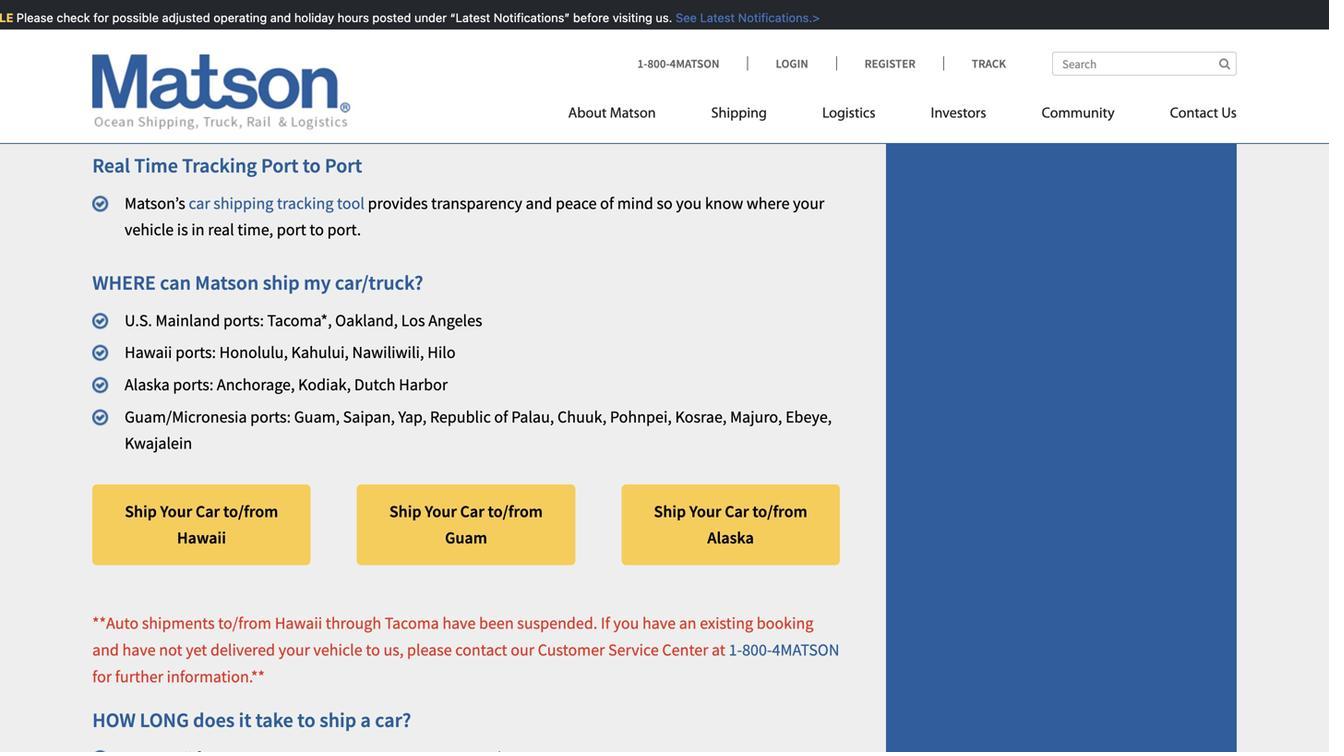 Task type: describe. For each thing, give the bounding box(es) containing it.
hours
[[333, 11, 364, 24]]

see
[[671, 11, 692, 24]]

anchorage,
[[217, 374, 295, 395]]

to up the tracking
[[303, 153, 321, 178]]

4matson for 1-800-4matson
[[670, 56, 720, 71]]

to right take
[[297, 708, 316, 733]]

under
[[410, 11, 442, 24]]

does
[[193, 708, 235, 733]]

car for hawaii
[[196, 501, 220, 522]]

ship your car to/from guam
[[390, 501, 543, 549]]

guam/micronesia ports: guam, saipan, yap, republic of palau, chuuk, pohnpei, kosrae, majuro, ebeye, kwajalein
[[125, 406, 832, 454]]

1 vertical spatial 1-800-4matson link
[[729, 640, 840, 661]]

contact
[[1170, 107, 1219, 121]]

ship for ship your car to/from guam
[[390, 501, 422, 522]]

can
[[160, 270, 191, 295]]

car
[[189, 193, 210, 214]]

further inside 1-800-4matson for further information.**
[[115, 666, 163, 687]]

booking for **auto shipments to/from hawaii through tacoma have been suspended. if you have an existing booking and have not yet delivered your vehicle to us, please contact our customer service center at for further information.**
[[757, 58, 814, 79]]

port.
[[327, 219, 361, 240]]

customer for **auto shipments to/from hawaii through tacoma have been suspended. if you have an existing booking and have not yet delivered your vehicle to us, please contact our customer service center at
[[538, 640, 605, 661]]

latest
[[695, 11, 730, 24]]

guam,
[[294, 406, 340, 427]]

hawaii inside ship your car to/from hawaii
[[177, 528, 226, 549]]

honolulu,
[[219, 342, 288, 363]]

800- for 1-800-4matson for further information.**
[[742, 640, 772, 661]]

ship your car to/from hawaii link
[[92, 485, 311, 565]]

ports: for alaska
[[173, 374, 214, 395]]

if for **auto shipments to/from hawaii through tacoma have been suspended. if you have an existing booking and have not yet delivered your vehicle to us, please contact our customer service center at for further information.**
[[601, 58, 610, 79]]

and inside **auto shipments to/from hawaii through tacoma have been suspended. if you have an existing booking and have not yet delivered your vehicle to us, please contact our customer service center at
[[92, 640, 119, 661]]

suspended. for **auto shipments to/from hawaii through tacoma have been suspended. if you have an existing booking and have not yet delivered your vehicle to us, please contact our customer service center at
[[517, 613, 598, 634]]

1-800-4matson for further information.**
[[92, 640, 840, 687]]

"latest
[[445, 11, 486, 24]]

register
[[865, 56, 916, 71]]

where can matson ship my car/truck?
[[92, 270, 423, 295]]

provides
[[368, 193, 428, 214]]

us
[[1222, 107, 1237, 121]]

your for **auto shipments to/from hawaii through tacoma have been suspended. if you have an existing booking and have not yet delivered your vehicle to us, please contact our customer service center at for further information.**
[[279, 85, 310, 106]]

see latest notifications.> link
[[668, 11, 815, 24]]

car shipping tracking tool link
[[189, 193, 365, 214]]

contact us
[[1170, 107, 1237, 121]]

login link
[[747, 56, 836, 71]]

los
[[401, 310, 425, 331]]

oakland,
[[335, 310, 398, 331]]

been for **auto shipments to/from hawaii through tacoma have been suspended. if you have an existing booking and have not yet delivered your vehicle to us, please contact our customer service center at for further information.**
[[479, 58, 514, 79]]

possible
[[107, 11, 154, 24]]

through for **auto shipments to/from hawaii through tacoma have been suspended. if you have an existing booking and have not yet delivered your vehicle to us, please contact our customer service center at for further information.**
[[326, 58, 381, 79]]

pohnpei,
[[610, 406, 672, 427]]

republic
[[430, 406, 491, 427]]

visiting
[[608, 11, 648, 24]]

tacoma for **auto shipments to/from hawaii through tacoma have been suspended. if you have an existing booking and have not yet delivered your vehicle to us, please contact our customer service center at
[[385, 613, 439, 634]]

of inside guam/micronesia ports: guam, saipan, yap, republic of palau, chuuk, pohnpei, kosrae, majuro, ebeye, kwajalein
[[494, 406, 508, 427]]

an for **auto shipments to/from hawaii through tacoma have been suspended. if you have an existing booking and have not yet delivered your vehicle to us, please contact our customer service center at for further information.**
[[679, 58, 697, 79]]

shipments for **auto shipments to/from hawaii through tacoma have been suspended. if you have an existing booking and have not yet delivered your vehicle to us, please contact our customer service center at
[[142, 613, 215, 634]]

it
[[239, 708, 251, 733]]

to inside provides transparency and peace of mind so you know where your vehicle is in real time, port to port.
[[310, 219, 324, 240]]

**auto shipments to/from hawaii through tacoma have been suspended. if you have an existing booking and have not yet delivered your vehicle to us, please contact our customer service center at for further information.**
[[92, 58, 814, 132]]

time,
[[238, 219, 273, 240]]

track
[[972, 56, 1006, 71]]

please for **auto shipments to/from hawaii through tacoma have been suspended. if you have an existing booking and have not yet delivered your vehicle to us, please contact our customer service center at for further information.**
[[407, 85, 452, 106]]

in
[[191, 219, 205, 240]]

contact for **auto shipments to/from hawaii through tacoma have been suspended. if you have an existing booking and have not yet delivered your vehicle to us, please contact our customer service center at
[[455, 640, 507, 661]]

1 vertical spatial ship
[[320, 708, 357, 733]]

us.
[[651, 11, 668, 24]]

hawaii inside **auto shipments to/from hawaii through tacoma have been suspended. if you have an existing booking and have not yet delivered your vehicle to us, please contact our customer service center at
[[275, 613, 322, 634]]

0 horizontal spatial matson
[[195, 270, 259, 295]]

shipping
[[214, 193, 274, 214]]

check
[[52, 11, 85, 24]]

delivered for **auto shipments to/from hawaii through tacoma have been suspended. if you have an existing booking and have not yet delivered your vehicle to us, please contact our customer service center at
[[210, 640, 275, 661]]

ports: for guam/micronesia
[[250, 406, 291, 427]]

us, for **auto shipments to/from hawaii through tacoma have been suspended. if you have an existing booking and have not yet delivered your vehicle to us, please contact our customer service center at for further information.**
[[384, 85, 404, 106]]

please for **auto shipments to/from hawaii through tacoma have been suspended. if you have an existing booking and have not yet delivered your vehicle to us, please contact our customer service center at
[[407, 640, 452, 661]]

been for **auto shipments to/from hawaii through tacoma have been suspended. if you have an existing booking and have not yet delivered your vehicle to us, please contact our customer service center at
[[479, 613, 514, 634]]

u.s. mainland ports: tacoma*, oakland, los angeles
[[125, 310, 482, 331]]

please check for possible adjusted operating and holiday hours posted under "latest notifications" before visiting us.
[[12, 11, 668, 24]]

logistics
[[823, 107, 876, 121]]

suspended. for **auto shipments to/from hawaii through tacoma have been suspended. if you have an existing booking and have not yet delivered your vehicle to us, please contact our customer service center at for further information.**
[[517, 58, 598, 79]]

your for alaska
[[690, 501, 722, 522]]

yet for **auto shipments to/from hawaii through tacoma have been suspended. if you have an existing booking and have not yet delivered your vehicle to us, please contact our customer service center at
[[186, 640, 207, 661]]

login
[[776, 56, 809, 71]]

**auto for **auto shipments to/from hawaii through tacoma have been suspended. if you have an existing booking and have not yet delivered your vehicle to us, please contact our customer service center at for further information.**
[[92, 58, 139, 79]]

operating
[[209, 11, 262, 24]]

you for **auto shipments to/from hawaii through tacoma have been suspended. if you have an existing booking and have not yet delivered your vehicle to us, please contact our customer service center at for further information.**
[[614, 58, 639, 79]]

our for **auto shipments to/from hawaii through tacoma have been suspended. if you have an existing booking and have not yet delivered your vehicle to us, please contact our customer service center at
[[511, 640, 535, 661]]

and inside the **auto shipments to/from hawaii through tacoma have been suspended. if you have an existing booking and have not yet delivered your vehicle to us, please contact our customer service center at for further information.**
[[92, 85, 119, 106]]

transparency
[[431, 193, 522, 214]]

how long does it take to ship a car?
[[92, 708, 411, 733]]

alaska ports: anchorage, kodiak, dutch harbor
[[125, 374, 448, 395]]

tracking
[[277, 193, 334, 214]]

guam/micronesia
[[125, 406, 247, 427]]

car?
[[375, 708, 411, 733]]

of inside provides transparency and peace of mind so you know where your vehicle is in real time, port to port.
[[600, 193, 614, 214]]

yet for **auto shipments to/from hawaii through tacoma have been suspended. if you have an existing booking and have not yet delivered your vehicle to us, please contact our customer service center at for further information.**
[[186, 85, 207, 106]]

track link
[[943, 56, 1006, 71]]

ship your car to/from alaska link
[[622, 485, 840, 565]]

a
[[361, 708, 371, 733]]

know
[[705, 193, 743, 214]]

long
[[140, 708, 189, 733]]

provides transparency and peace of mind so you know where your vehicle is in real time, port to port.
[[125, 193, 825, 240]]

at for **auto shipments to/from hawaii through tacoma have been suspended. if you have an existing booking and have not yet delivered your vehicle to us, please contact our customer service center at for further information.**
[[712, 85, 726, 106]]

if for **auto shipments to/from hawaii through tacoma have been suspended. if you have an existing booking and have not yet delivered your vehicle to us, please contact our customer service center at
[[601, 613, 610, 634]]

harbor
[[399, 374, 448, 395]]

4matson for 1-800-4matson for further information.**
[[772, 640, 840, 661]]

0 vertical spatial 1-800-4matson link
[[638, 56, 747, 71]]

holiday
[[289, 11, 329, 24]]

adjusted
[[157, 11, 205, 24]]

logistics link
[[795, 97, 903, 135]]

chuuk,
[[558, 406, 607, 427]]

time
[[134, 153, 178, 178]]

posted
[[368, 11, 406, 24]]

how
[[92, 708, 136, 733]]

matson's car shipping tracking tool
[[125, 193, 365, 214]]

to/from for ship your car to/from guam
[[488, 501, 543, 522]]

your inside provides transparency and peace of mind so you know where your vehicle is in real time, port to port.
[[793, 193, 825, 214]]

about matson
[[568, 107, 656, 121]]

**auto for **auto shipments to/from hawaii through tacoma have been suspended. if you have an existing booking and have not yet delivered your vehicle to us, please contact our customer service center at
[[92, 613, 139, 634]]

register link
[[836, 56, 943, 71]]

peace
[[556, 193, 597, 214]]

us, for **auto shipments to/from hawaii through tacoma have been suspended. if you have an existing booking and have not yet delivered your vehicle to us, please contact our customer service center at
[[384, 640, 404, 661]]

real time tracking port to port
[[92, 153, 362, 178]]

ports: for hawaii
[[175, 342, 216, 363]]

top menu navigation
[[568, 97, 1237, 135]]

see latest notifications.>
[[668, 11, 815, 24]]

you inside provides transparency and peace of mind so you know where your vehicle is in real time, port to port.
[[676, 193, 702, 214]]

kosrae,
[[675, 406, 727, 427]]



Task type: locate. For each thing, give the bounding box(es) containing it.
contact us link
[[1143, 97, 1237, 135]]

to/from inside ship your car to/from hawaii
[[223, 501, 278, 522]]

1 horizontal spatial ship
[[390, 501, 422, 522]]

center inside the **auto shipments to/from hawaii through tacoma have been suspended. if you have an existing booking and have not yet delivered your vehicle to us, please contact our customer service center at for further information.**
[[662, 85, 709, 106]]

ports: down mainland
[[175, 342, 216, 363]]

**auto inside the **auto shipments to/from hawaii through tacoma have been suspended. if you have an existing booking and have not yet delivered your vehicle to us, please contact our customer service center at for further information.**
[[92, 58, 139, 79]]

1 please from the top
[[407, 85, 452, 106]]

1 vertical spatial **auto
[[92, 613, 139, 634]]

and
[[265, 11, 286, 24], [92, 85, 119, 106], [526, 193, 553, 214], [92, 640, 119, 661]]

1 car from the left
[[196, 501, 220, 522]]

1 horizontal spatial alaska
[[708, 528, 754, 549]]

alaska
[[125, 374, 170, 395], [708, 528, 754, 549]]

2 your from the left
[[425, 501, 457, 522]]

1 your from the left
[[160, 501, 192, 522]]

port up car shipping tracking tool link
[[261, 153, 299, 178]]

1 horizontal spatial port
[[325, 153, 362, 178]]

3 ship from the left
[[654, 501, 686, 522]]

customer inside **auto shipments to/from hawaii through tacoma have been suspended. if you have an existing booking and have not yet delivered your vehicle to us, please contact our customer service center at
[[538, 640, 605, 661]]

Search search field
[[1053, 52, 1237, 76]]

service inside the **auto shipments to/from hawaii through tacoma have been suspended. if you have an existing booking and have not yet delivered your vehicle to us, please contact our customer service center at for further information.**
[[608, 85, 659, 106]]

for right check
[[89, 11, 104, 24]]

2 not from the top
[[159, 640, 182, 661]]

2 delivered from the top
[[210, 640, 275, 661]]

0 vertical spatial existing
[[700, 58, 753, 79]]

2 tacoma from the top
[[385, 613, 439, 634]]

2 been from the top
[[479, 613, 514, 634]]

2 yet from the top
[[186, 640, 207, 661]]

car for alaska
[[725, 501, 749, 522]]

tacoma
[[385, 58, 439, 79], [385, 613, 439, 634]]

**auto shipments to/from hawaii through tacoma have been suspended. if you have an existing booking and have not yet delivered your vehicle to us, please contact our customer service center at
[[92, 613, 814, 661]]

been down 'notifications"'
[[479, 58, 514, 79]]

ship inside ship your car to/from guam
[[390, 501, 422, 522]]

0 vertical spatial vehicle
[[313, 85, 363, 106]]

vehicle inside **auto shipments to/from hawaii through tacoma have been suspended. if you have an existing booking and have not yet delivered your vehicle to us, please contact our customer service center at
[[313, 640, 363, 661]]

1- inside 1-800-4matson for further information.**
[[729, 640, 742, 661]]

not inside **auto shipments to/from hawaii through tacoma have been suspended. if you have an existing booking and have not yet delivered your vehicle to us, please contact our customer service center at
[[159, 640, 182, 661]]

1 us, from the top
[[384, 85, 404, 106]]

delivered up it
[[210, 640, 275, 661]]

information.** up tracking
[[167, 111, 265, 132]]

0 horizontal spatial 1-
[[638, 56, 648, 71]]

through
[[326, 58, 381, 79], [326, 613, 381, 634]]

ship inside ship your car to/from hawaii
[[125, 501, 157, 522]]

car inside "ship your car to/from alaska"
[[725, 501, 749, 522]]

matson's
[[125, 193, 185, 214]]

community link
[[1014, 97, 1143, 135]]

tacoma inside the **auto shipments to/from hawaii through tacoma have been suspended. if you have an existing booking and have not yet delivered your vehicle to us, please contact our customer service center at for further information.**
[[385, 58, 439, 79]]

for inside the **auto shipments to/from hawaii through tacoma have been suspended. if you have an existing booking and have not yet delivered your vehicle to us, please contact our customer service center at for further information.**
[[92, 111, 112, 132]]

2 booking from the top
[[757, 613, 814, 634]]

ship left my
[[263, 270, 300, 295]]

0 vertical spatial matson
[[610, 107, 656, 121]]

ship your car to/from hawaii
[[125, 501, 278, 549]]

our inside the **auto shipments to/from hawaii through tacoma have been suspended. if you have an existing booking and have not yet delivered your vehicle to us, please contact our customer service center at for further information.**
[[511, 85, 535, 106]]

1 horizontal spatial your
[[425, 501, 457, 522]]

real
[[208, 219, 234, 240]]

2 further from the top
[[115, 666, 163, 687]]

2 through from the top
[[326, 613, 381, 634]]

**auto inside **auto shipments to/from hawaii through tacoma have been suspended. if you have an existing booking and have not yet delivered your vehicle to us, please contact our customer service center at
[[92, 613, 139, 634]]

if
[[601, 58, 610, 79], [601, 613, 610, 634]]

to right the port at the top of page
[[310, 219, 324, 240]]

0 horizontal spatial ship
[[263, 270, 300, 295]]

real
[[92, 153, 130, 178]]

2 horizontal spatial car
[[725, 501, 749, 522]]

center for **auto shipments to/from hawaii through tacoma have been suspended. if you have an existing booking and have not yet delivered your vehicle to us, please contact our customer service center at for further information.**
[[662, 85, 709, 106]]

been up 1-800-4matson for further information.**
[[479, 613, 514, 634]]

1 existing from the top
[[700, 58, 753, 79]]

of left mind
[[600, 193, 614, 214]]

3 car from the left
[[725, 501, 749, 522]]

shipping
[[712, 107, 767, 121]]

1 vertical spatial tacoma
[[385, 613, 439, 634]]

3 your from the left
[[690, 501, 722, 522]]

1 vertical spatial your
[[793, 193, 825, 214]]

1 vertical spatial for
[[92, 111, 112, 132]]

contact
[[455, 85, 507, 106], [455, 640, 507, 661]]

saipan,
[[343, 406, 395, 427]]

ports: up guam/micronesia
[[173, 374, 214, 395]]

1-800-4matson
[[638, 56, 720, 71]]

guam
[[445, 528, 487, 549]]

0 vertical spatial your
[[279, 85, 310, 106]]

service inside **auto shipments to/from hawaii through tacoma have been suspended. if you have an existing booking and have not yet delivered your vehicle to us, please contact our customer service center at
[[608, 640, 659, 661]]

please inside **auto shipments to/from hawaii through tacoma have been suspended. if you have an existing booking and have not yet delivered your vehicle to us, please contact our customer service center at
[[407, 640, 452, 661]]

an for **auto shipments to/from hawaii through tacoma have been suspended. if you have an existing booking and have not yet delivered your vehicle to us, please contact our customer service center at
[[679, 613, 697, 634]]

through for **auto shipments to/from hawaii through tacoma have been suspended. if you have an existing booking and have not yet delivered your vehicle to us, please contact our customer service center at
[[326, 613, 381, 634]]

take
[[256, 708, 293, 733]]

shipments inside **auto shipments to/from hawaii through tacoma have been suspended. if you have an existing booking and have not yet delivered your vehicle to us, please contact our customer service center at
[[142, 613, 215, 634]]

1 customer from the top
[[538, 85, 605, 106]]

and inside provides transparency and peace of mind so you know where your vehicle is in real time, port to port.
[[526, 193, 553, 214]]

vehicle down matson's
[[125, 219, 174, 240]]

shipments
[[142, 58, 215, 79], [142, 613, 215, 634]]

angeles
[[428, 310, 482, 331]]

existing inside the **auto shipments to/from hawaii through tacoma have been suspended. if you have an existing booking and have not yet delivered your vehicle to us, please contact our customer service center at for further information.**
[[700, 58, 753, 79]]

ports: inside guam/micronesia ports: guam, saipan, yap, republic of palau, chuuk, pohnpei, kosrae, majuro, ebeye, kwajalein
[[250, 406, 291, 427]]

1 booking from the top
[[757, 58, 814, 79]]

0 vertical spatial alaska
[[125, 374, 170, 395]]

car for guam
[[460, 501, 485, 522]]

1 contact from the top
[[455, 85, 507, 106]]

service for **auto shipments to/from hawaii through tacoma have been suspended. if you have an existing booking and have not yet delivered your vehicle to us, please contact our customer service center at
[[608, 640, 659, 661]]

0 vertical spatial an
[[679, 58, 697, 79]]

shipments inside the **auto shipments to/from hawaii through tacoma have been suspended. if you have an existing booking and have not yet delivered your vehicle to us, please contact our customer service center at for further information.**
[[142, 58, 215, 79]]

matson
[[610, 107, 656, 121], [195, 270, 259, 295]]

0 vertical spatial customer
[[538, 85, 605, 106]]

community
[[1042, 107, 1115, 121]]

2 vertical spatial you
[[614, 613, 639, 634]]

your for guam
[[425, 501, 457, 522]]

1 vertical spatial suspended.
[[517, 613, 598, 634]]

2 port from the left
[[325, 153, 362, 178]]

2 shipments from the top
[[142, 613, 215, 634]]

1 vertical spatial contact
[[455, 640, 507, 661]]

tacoma*,
[[267, 310, 332, 331]]

1 shipments from the top
[[142, 58, 215, 79]]

existing for **auto shipments to/from hawaii through tacoma have been suspended. if you have an existing booking and have not yet delivered your vehicle to us, please contact our customer service center at
[[700, 613, 753, 634]]

None search field
[[1053, 52, 1237, 76]]

1 information.** from the top
[[167, 111, 265, 132]]

further up time
[[115, 111, 163, 132]]

1 yet from the top
[[186, 85, 207, 106]]

and up real at the top left of the page
[[92, 85, 119, 106]]

0 horizontal spatial port
[[261, 153, 299, 178]]

our inside **auto shipments to/from hawaii through tacoma have been suspended. if you have an existing booking and have not yet delivered your vehicle to us, please contact our customer service center at
[[511, 640, 535, 661]]

1 vertical spatial not
[[159, 640, 182, 661]]

and left holiday
[[265, 11, 286, 24]]

customer inside the **auto shipments to/from hawaii through tacoma have been suspended. if you have an existing booking and have not yet delivered your vehicle to us, please contact our customer service center at for further information.**
[[538, 85, 605, 106]]

service for **auto shipments to/from hawaii through tacoma have been suspended. if you have an existing booking and have not yet delivered your vehicle to us, please contact our customer service center at for further information.**
[[608, 85, 659, 106]]

0 vertical spatial center
[[662, 85, 709, 106]]

1 service from the top
[[608, 85, 659, 106]]

1 vertical spatial 4matson
[[772, 640, 840, 661]]

investors link
[[903, 97, 1014, 135]]

1 vertical spatial center
[[662, 640, 709, 661]]

0 vertical spatial shipments
[[142, 58, 215, 79]]

you
[[614, 58, 639, 79], [676, 193, 702, 214], [614, 613, 639, 634]]

kodiak,
[[298, 374, 351, 395]]

ports: up honolulu,
[[223, 310, 264, 331]]

1 vertical spatial delivered
[[210, 640, 275, 661]]

blue matson logo with ocean, shipping, truck, rail and logistics written beneath it. image
[[92, 54, 351, 130]]

your for hawaii
[[160, 501, 192, 522]]

delivered inside **auto shipments to/from hawaii through tacoma have been suspended. if you have an existing booking and have not yet delivered your vehicle to us, please contact our customer service center at
[[210, 640, 275, 661]]

0 vertical spatial ship
[[263, 270, 300, 295]]

search image
[[1220, 58, 1231, 70]]

investors
[[931, 107, 987, 121]]

matson right about
[[610, 107, 656, 121]]

to/from inside **auto shipments to/from hawaii through tacoma have been suspended. if you have an existing booking and have not yet delivered your vehicle to us, please contact our customer service center at
[[218, 613, 272, 634]]

ebeye,
[[786, 406, 832, 427]]

us, inside the **auto shipments to/from hawaii through tacoma have been suspended. if you have an existing booking and have not yet delivered your vehicle to us, please contact our customer service center at for further information.**
[[384, 85, 404, 106]]

2 service from the top
[[608, 640, 659, 661]]

us, inside **auto shipments to/from hawaii through tacoma have been suspended. if you have an existing booking and have not yet delivered your vehicle to us, please contact our customer service center at
[[384, 640, 404, 661]]

2 customer from the top
[[538, 640, 605, 661]]

your inside **auto shipments to/from hawaii through tacoma have been suspended. if you have an existing booking and have not yet delivered your vehicle to us, please contact our customer service center at
[[279, 640, 310, 661]]

been inside the **auto shipments to/from hawaii through tacoma have been suspended. if you have an existing booking and have not yet delivered your vehicle to us, please contact our customer service center at for further information.**
[[479, 58, 514, 79]]

vehicle inside provides transparency and peace of mind so you know where your vehicle is in real time, port to port.
[[125, 219, 174, 240]]

to/from for ship your car to/from alaska
[[753, 501, 808, 522]]

your down holiday
[[279, 85, 310, 106]]

through inside the **auto shipments to/from hawaii through tacoma have been suspended. if you have an existing booking and have not yet delivered your vehicle to us, please contact our customer service center at for further information.**
[[326, 58, 381, 79]]

please up the car?
[[407, 640, 452, 661]]

further
[[115, 111, 163, 132], [115, 666, 163, 687]]

where
[[747, 193, 790, 214]]

delivered up real time tracking port to port
[[210, 85, 275, 106]]

1 vertical spatial of
[[494, 406, 508, 427]]

1- for 1-800-4matson for further information.**
[[729, 640, 742, 661]]

2 at from the top
[[712, 640, 726, 661]]

port up tool
[[325, 153, 362, 178]]

vehicle up a
[[313, 640, 363, 661]]

1 vertical spatial existing
[[700, 613, 753, 634]]

not up long
[[159, 640, 182, 661]]

to up a
[[366, 640, 380, 661]]

0 horizontal spatial car
[[196, 501, 220, 522]]

your right where
[[793, 193, 825, 214]]

2 ship from the left
[[390, 501, 422, 522]]

0 vertical spatial information.**
[[167, 111, 265, 132]]

**auto
[[92, 58, 139, 79], [92, 613, 139, 634]]

an inside **auto shipments to/from hawaii through tacoma have been suspended. if you have an existing booking and have not yet delivered your vehicle to us, please contact our customer service center at
[[679, 613, 697, 634]]

1 through from the top
[[326, 58, 381, 79]]

to inside the **auto shipments to/from hawaii through tacoma have been suspended. if you have an existing booking and have not yet delivered your vehicle to us, please contact our customer service center at for further information.**
[[366, 85, 380, 106]]

suspended. inside **auto shipments to/from hawaii through tacoma have been suspended. if you have an existing booking and have not yet delivered your vehicle to us, please contact our customer service center at
[[517, 613, 598, 634]]

2 **auto from the top
[[92, 613, 139, 634]]

0 vertical spatial if
[[601, 58, 610, 79]]

1 tacoma from the top
[[385, 58, 439, 79]]

your
[[279, 85, 310, 106], [793, 193, 825, 214], [279, 640, 310, 661]]

shipments for **auto shipments to/from hawaii through tacoma have been suspended. if you have an existing booking and have not yet delivered your vehicle to us, please contact our customer service center at for further information.**
[[142, 58, 215, 79]]

booking inside **auto shipments to/from hawaii through tacoma have been suspended. if you have an existing booking and have not yet delivered your vehicle to us, please contact our customer service center at
[[757, 613, 814, 634]]

1 **auto from the top
[[92, 58, 139, 79]]

2 vertical spatial for
[[92, 666, 112, 687]]

been
[[479, 58, 514, 79], [479, 613, 514, 634]]

2 contact from the top
[[455, 640, 507, 661]]

hawaii inside the **auto shipments to/from hawaii through tacoma have been suspended. if you have an existing booking and have not yet delivered your vehicle to us, please contact our customer service center at for further information.**
[[275, 58, 322, 79]]

0 vertical spatial been
[[479, 58, 514, 79]]

1 horizontal spatial 4matson
[[772, 640, 840, 661]]

matson right the 'can'
[[195, 270, 259, 295]]

0 vertical spatial through
[[326, 58, 381, 79]]

to down the posted
[[366, 85, 380, 106]]

ports:
[[223, 310, 264, 331], [175, 342, 216, 363], [173, 374, 214, 395], [250, 406, 291, 427]]

2 us, from the top
[[384, 640, 404, 661]]

before
[[568, 11, 605, 24]]

notifications.>
[[733, 11, 815, 24]]

further inside the **auto shipments to/from hawaii through tacoma have been suspended. if you have an existing booking and have not yet delivered your vehicle to us, please contact our customer service center at for further information.**
[[115, 111, 163, 132]]

to/from inside the **auto shipments to/from hawaii through tacoma have been suspended. if you have an existing booking and have not yet delivered your vehicle to us, please contact our customer service center at for further information.**
[[218, 58, 272, 79]]

to/from inside ship your car to/from guam
[[488, 501, 543, 522]]

ship inside "ship your car to/from alaska"
[[654, 501, 686, 522]]

2 an from the top
[[679, 613, 697, 634]]

further up long
[[115, 666, 163, 687]]

1 vertical spatial 800-
[[742, 640, 772, 661]]

2 car from the left
[[460, 501, 485, 522]]

4matson inside 1-800-4matson for further information.**
[[772, 640, 840, 661]]

ship left a
[[320, 708, 357, 733]]

information.** inside 1-800-4matson for further information.**
[[167, 666, 265, 687]]

kwajalein
[[125, 433, 192, 454]]

existing inside **auto shipments to/from hawaii through tacoma have been suspended. if you have an existing booking and have not yet delivered your vehicle to us, please contact our customer service center at
[[700, 613, 753, 634]]

if inside the **auto shipments to/from hawaii through tacoma have been suspended. if you have an existing booking and have not yet delivered your vehicle to us, please contact our customer service center at for further information.**
[[601, 58, 610, 79]]

existing for **auto shipments to/from hawaii through tacoma have been suspended. if you have an existing booking and have not yet delivered your vehicle to us, please contact our customer service center at for further information.**
[[700, 58, 753, 79]]

1- for 1-800-4matson
[[638, 56, 648, 71]]

2 horizontal spatial ship
[[654, 501, 686, 522]]

0 vertical spatial not
[[159, 85, 182, 106]]

yet up does
[[186, 640, 207, 661]]

1 vertical spatial further
[[115, 666, 163, 687]]

you inside the **auto shipments to/from hawaii through tacoma have been suspended. if you have an existing booking and have not yet delivered your vehicle to us, please contact our customer service center at for further information.**
[[614, 58, 639, 79]]

please inside the **auto shipments to/from hawaii through tacoma have been suspended. if you have an existing booking and have not yet delivered your vehicle to us, please contact our customer service center at for further information.**
[[407, 85, 452, 106]]

1 vertical spatial service
[[608, 640, 659, 661]]

1 horizontal spatial of
[[600, 193, 614, 214]]

1 vertical spatial 1-
[[729, 640, 742, 661]]

0 vertical spatial service
[[608, 85, 659, 106]]

us,
[[384, 85, 404, 106], [384, 640, 404, 661]]

1 horizontal spatial 1-
[[729, 640, 742, 661]]

1 ship from the left
[[125, 501, 157, 522]]

1 port from the left
[[261, 153, 299, 178]]

so
[[657, 193, 673, 214]]

2 information.** from the top
[[167, 666, 265, 687]]

0 vertical spatial please
[[407, 85, 452, 106]]

matson inside "link"
[[610, 107, 656, 121]]

not up time
[[159, 85, 182, 106]]

alaska inside "ship your car to/from alaska"
[[708, 528, 754, 549]]

2 if from the top
[[601, 613, 610, 634]]

for inside 1-800-4matson for further information.**
[[92, 666, 112, 687]]

1 horizontal spatial car
[[460, 501, 485, 522]]

0 horizontal spatial of
[[494, 406, 508, 427]]

kahului,
[[291, 342, 349, 363]]

1 vertical spatial at
[[712, 640, 726, 661]]

0 vertical spatial contact
[[455, 85, 507, 106]]

ship for ship your car to/from hawaii
[[125, 501, 157, 522]]

nawiliwili, hilo
[[352, 342, 456, 363]]

1 further from the top
[[115, 111, 163, 132]]

2 suspended. from the top
[[517, 613, 598, 634]]

your inside ship your car to/from hawaii
[[160, 501, 192, 522]]

0 vertical spatial 1-
[[638, 56, 648, 71]]

1 suspended. from the top
[[517, 58, 598, 79]]

your inside "ship your car to/from alaska"
[[690, 501, 722, 522]]

1 vertical spatial an
[[679, 613, 697, 634]]

vehicle inside the **auto shipments to/from hawaii through tacoma have been suspended. if you have an existing booking and have not yet delivered your vehicle to us, please contact our customer service center at for further information.**
[[313, 85, 363, 106]]

1 vertical spatial been
[[479, 613, 514, 634]]

center inside **auto shipments to/from hawaii through tacoma have been suspended. if you have an existing booking and have not yet delivered your vehicle to us, please contact our customer service center at
[[662, 640, 709, 661]]

tacoma up 1-800-4matson for further information.**
[[385, 613, 439, 634]]

4matson
[[670, 56, 720, 71], [772, 640, 840, 661]]

delivered for **auto shipments to/from hawaii through tacoma have been suspended. if you have an existing booking and have not yet delivered your vehicle to us, please contact our customer service center at for further information.**
[[210, 85, 275, 106]]

car/truck?
[[335, 270, 423, 295]]

2 please from the top
[[407, 640, 452, 661]]

1 horizontal spatial ship
[[320, 708, 357, 733]]

is
[[177, 219, 188, 240]]

1 vertical spatial our
[[511, 640, 535, 661]]

port
[[277, 219, 306, 240]]

0 vertical spatial 4matson
[[670, 56, 720, 71]]

0 vertical spatial yet
[[186, 85, 207, 106]]

have
[[443, 58, 476, 79], [643, 58, 676, 79], [122, 85, 156, 106], [443, 613, 476, 634], [643, 613, 676, 634], [122, 640, 156, 661]]

1 vertical spatial booking
[[757, 613, 814, 634]]

1 horizontal spatial matson
[[610, 107, 656, 121]]

center
[[662, 85, 709, 106], [662, 640, 709, 661]]

tacoma inside **auto shipments to/from hawaii through tacoma have been suspended. if you have an existing booking and have not yet delivered your vehicle to us, please contact our customer service center at
[[385, 613, 439, 634]]

yap,
[[398, 406, 427, 427]]

0 horizontal spatial alaska
[[125, 374, 170, 395]]

1 our from the top
[[511, 85, 535, 106]]

2 horizontal spatial your
[[690, 501, 722, 522]]

yet up tracking
[[186, 85, 207, 106]]

booking inside the **auto shipments to/from hawaii through tacoma have been suspended. if you have an existing booking and have not yet delivered your vehicle to us, please contact our customer service center at for further information.**
[[757, 58, 814, 79]]

1 at from the top
[[712, 85, 726, 106]]

for up "how"
[[92, 666, 112, 687]]

booking
[[757, 58, 814, 79], [757, 613, 814, 634]]

been inside **auto shipments to/from hawaii through tacoma have been suspended. if you have an existing booking and have not yet delivered your vehicle to us, please contact our customer service center at
[[479, 613, 514, 634]]

1 center from the top
[[662, 85, 709, 106]]

us, up the car?
[[384, 640, 404, 661]]

if inside **auto shipments to/from hawaii through tacoma have been suspended. if you have an existing booking and have not yet delivered your vehicle to us, please contact our customer service center at
[[601, 613, 610, 634]]

ship your car to/from guam link
[[357, 485, 576, 565]]

not inside the **auto shipments to/from hawaii through tacoma have been suspended. if you have an existing booking and have not yet delivered your vehicle to us, please contact our customer service center at for further information.**
[[159, 85, 182, 106]]

hawaii ports: honolulu, kahului, nawiliwili, hilo
[[125, 342, 456, 363]]

2 vertical spatial your
[[279, 640, 310, 661]]

ports: down anchorage, at the left of page
[[250, 406, 291, 427]]

yet inside the **auto shipments to/from hawaii through tacoma have been suspended. if you have an existing booking and have not yet delivered your vehicle to us, please contact our customer service center at for further information.**
[[186, 85, 207, 106]]

1-
[[638, 56, 648, 71], [729, 640, 742, 661]]

your up take
[[279, 640, 310, 661]]

ship for ship your car to/from alaska
[[654, 501, 686, 522]]

mind
[[617, 193, 654, 214]]

an inside the **auto shipments to/from hawaii through tacoma have been suspended. if you have an existing booking and have not yet delivered your vehicle to us, please contact our customer service center at for further information.**
[[679, 58, 697, 79]]

mainland
[[156, 310, 220, 331]]

your inside ship your car to/from guam
[[425, 501, 457, 522]]

1 vertical spatial you
[[676, 193, 702, 214]]

suspended. inside the **auto shipments to/from hawaii through tacoma have been suspended. if you have an existing booking and have not yet delivered your vehicle to us, please contact our customer service center at for further information.**
[[517, 58, 598, 79]]

0 horizontal spatial your
[[160, 501, 192, 522]]

car inside ship your car to/from hawaii
[[196, 501, 220, 522]]

center for **auto shipments to/from hawaii through tacoma have been suspended. if you have an existing booking and have not yet delivered your vehicle to us, please contact our customer service center at
[[662, 640, 709, 661]]

ship
[[125, 501, 157, 522], [390, 501, 422, 522], [654, 501, 686, 522]]

information.** up does
[[167, 666, 265, 687]]

car
[[196, 501, 220, 522], [460, 501, 485, 522], [725, 501, 749, 522]]

2 center from the top
[[662, 640, 709, 661]]

and up "how"
[[92, 640, 119, 661]]

palau,
[[511, 406, 554, 427]]

tacoma down under
[[385, 58, 439, 79]]

you for **auto shipments to/from hawaii through tacoma have been suspended. if you have an existing booking and have not yet delivered your vehicle to us, please contact our customer service center at
[[614, 613, 639, 634]]

your for **auto shipments to/from hawaii through tacoma have been suspended. if you have an existing booking and have not yet delivered your vehicle to us, please contact our customer service center at
[[279, 640, 310, 661]]

1 vertical spatial vehicle
[[125, 219, 174, 240]]

of
[[600, 193, 614, 214], [494, 406, 508, 427]]

to/from inside "ship your car to/from alaska"
[[753, 501, 808, 522]]

1 horizontal spatial 800-
[[742, 640, 772, 661]]

about
[[568, 107, 607, 121]]

0 vertical spatial us,
[[384, 85, 404, 106]]

vehicle down please check for possible adjusted operating and holiday hours posted under "latest notifications" before visiting us.
[[313, 85, 363, 106]]

vehicle for **auto shipments to/from hawaii through tacoma have been suspended. if you have an existing booking and have not yet delivered your vehicle to us, please contact our customer service center at
[[313, 640, 363, 661]]

your inside the **auto shipments to/from hawaii through tacoma have been suspended. if you have an existing booking and have not yet delivered your vehicle to us, please contact our customer service center at for further information.**
[[279, 85, 310, 106]]

1 not from the top
[[159, 85, 182, 106]]

2 our from the top
[[511, 640, 535, 661]]

please down under
[[407, 85, 452, 106]]

1-800-4matson link
[[638, 56, 747, 71], [729, 640, 840, 661]]

1 delivered from the top
[[210, 85, 275, 106]]

0 vertical spatial **auto
[[92, 58, 139, 79]]

at for **auto shipments to/from hawaii through tacoma have been suspended. if you have an existing booking and have not yet delivered your vehicle to us, please contact our customer service center at
[[712, 640, 726, 661]]

2 existing from the top
[[700, 613, 753, 634]]

shipping link
[[684, 97, 795, 135]]

1 vertical spatial customer
[[538, 640, 605, 661]]

to/from for ship your car to/from hawaii
[[223, 501, 278, 522]]

tool
[[337, 193, 365, 214]]

where
[[92, 270, 156, 295]]

0 vertical spatial at
[[712, 85, 726, 106]]

0 vertical spatial 800-
[[648, 56, 670, 71]]

1 vertical spatial through
[[326, 613, 381, 634]]

our for **auto shipments to/from hawaii through tacoma have been suspended. if you have an existing booking and have not yet delivered your vehicle to us, please contact our customer service center at for further information.**
[[511, 85, 535, 106]]

1 vertical spatial please
[[407, 640, 452, 661]]

1 vertical spatial matson
[[195, 270, 259, 295]]

not for **auto shipments to/from hawaii through tacoma have been suspended. if you have an existing booking and have not yet delivered your vehicle to us, please contact our customer service center at
[[159, 640, 182, 661]]

1 an from the top
[[679, 58, 697, 79]]

0 vertical spatial suspended.
[[517, 58, 598, 79]]

contact inside the **auto shipments to/from hawaii through tacoma have been suspended. if you have an existing booking and have not yet delivered your vehicle to us, please contact our customer service center at for further information.**
[[455, 85, 507, 106]]

1 vertical spatial alaska
[[708, 528, 754, 549]]

at inside the **auto shipments to/from hawaii through tacoma have been suspended. if you have an existing booking and have not yet delivered your vehicle to us, please contact our customer service center at for further information.**
[[712, 85, 726, 106]]

0 vertical spatial of
[[600, 193, 614, 214]]

1 vertical spatial us,
[[384, 640, 404, 661]]

customer for **auto shipments to/from hawaii through tacoma have been suspended. if you have an existing booking and have not yet delivered your vehicle to us, please contact our customer service center at for further information.**
[[538, 85, 605, 106]]

through inside **auto shipments to/from hawaii through tacoma have been suspended. if you have an existing booking and have not yet delivered your vehicle to us, please contact our customer service center at
[[326, 613, 381, 634]]

1 vertical spatial if
[[601, 613, 610, 634]]

at inside **auto shipments to/from hawaii through tacoma have been suspended. if you have an existing booking and have not yet delivered your vehicle to us, please contact our customer service center at
[[712, 640, 726, 661]]

1 vertical spatial shipments
[[142, 613, 215, 634]]

delivered inside the **auto shipments to/from hawaii through tacoma have been suspended. if you have an existing booking and have not yet delivered your vehicle to us, please contact our customer service center at for further information.**
[[210, 85, 275, 106]]

to inside **auto shipments to/from hawaii through tacoma have been suspended. if you have an existing booking and have not yet delivered your vehicle to us, please contact our customer service center at
[[366, 640, 380, 661]]

contact inside **auto shipments to/from hawaii through tacoma have been suspended. if you have an existing booking and have not yet delivered your vehicle to us, please contact our customer service center at
[[455, 640, 507, 661]]

0 vertical spatial for
[[89, 11, 104, 24]]

for up real at the top left of the page
[[92, 111, 112, 132]]

contact for **auto shipments to/from hawaii through tacoma have been suspended. if you have an existing booking and have not yet delivered your vehicle to us, please contact our customer service center at for further information.**
[[455, 85, 507, 106]]

tracking
[[182, 153, 257, 178]]

0 vertical spatial further
[[115, 111, 163, 132]]

yet inside **auto shipments to/from hawaii through tacoma have been suspended. if you have an existing booking and have not yet delivered your vehicle to us, please contact our customer service center at
[[186, 640, 207, 661]]

800- inside 1-800-4matson for further information.**
[[742, 640, 772, 661]]

0 vertical spatial tacoma
[[385, 58, 439, 79]]

an
[[679, 58, 697, 79], [679, 613, 697, 634]]

booking for **auto shipments to/from hawaii through tacoma have been suspended. if you have an existing booking and have not yet delivered your vehicle to us, please contact our customer service center at
[[757, 613, 814, 634]]

for
[[89, 11, 104, 24], [92, 111, 112, 132], [92, 666, 112, 687]]

1 been from the top
[[479, 58, 514, 79]]

0 vertical spatial booking
[[757, 58, 814, 79]]

information.** inside the **auto shipments to/from hawaii through tacoma have been suspended. if you have an existing booking and have not yet delivered your vehicle to us, please contact our customer service center at for further information.**
[[167, 111, 265, 132]]

ship your car to/from alaska
[[654, 501, 808, 549]]

of left palau,
[[494, 406, 508, 427]]

tacoma for **auto shipments to/from hawaii through tacoma have been suspended. if you have an existing booking and have not yet delivered your vehicle to us, please contact our customer service center at for further information.**
[[385, 58, 439, 79]]

you inside **auto shipments to/from hawaii through tacoma have been suspended. if you have an existing booking and have not yet delivered your vehicle to us, please contact our customer service center at
[[614, 613, 639, 634]]

0 horizontal spatial 4matson
[[670, 56, 720, 71]]

0 vertical spatial our
[[511, 85, 535, 106]]

2 vertical spatial vehicle
[[313, 640, 363, 661]]

0 horizontal spatial 800-
[[648, 56, 670, 71]]

0 horizontal spatial ship
[[125, 501, 157, 522]]

800- for 1-800-4matson
[[648, 56, 670, 71]]

my
[[304, 270, 331, 295]]

vehicle for **auto shipments to/from hawaii through tacoma have been suspended. if you have an existing booking and have not yet delivered your vehicle to us, please contact our customer service center at for further information.**
[[313, 85, 363, 106]]

800-
[[648, 56, 670, 71], [742, 640, 772, 661]]

and left peace
[[526, 193, 553, 214]]

notifications"
[[489, 11, 565, 24]]

1 vertical spatial information.**
[[167, 666, 265, 687]]

1 if from the top
[[601, 58, 610, 79]]

us, down the posted
[[384, 85, 404, 106]]

not for **auto shipments to/from hawaii through tacoma have been suspended. if you have an existing booking and have not yet delivered your vehicle to us, please contact our customer service center at for further information.**
[[159, 85, 182, 106]]

car inside ship your car to/from guam
[[460, 501, 485, 522]]

0 vertical spatial delivered
[[210, 85, 275, 106]]

1 vertical spatial yet
[[186, 640, 207, 661]]

0 vertical spatial you
[[614, 58, 639, 79]]



Task type: vqa. For each thing, say whether or not it's contained in the screenshot.
How to Become a Registered User .
no



